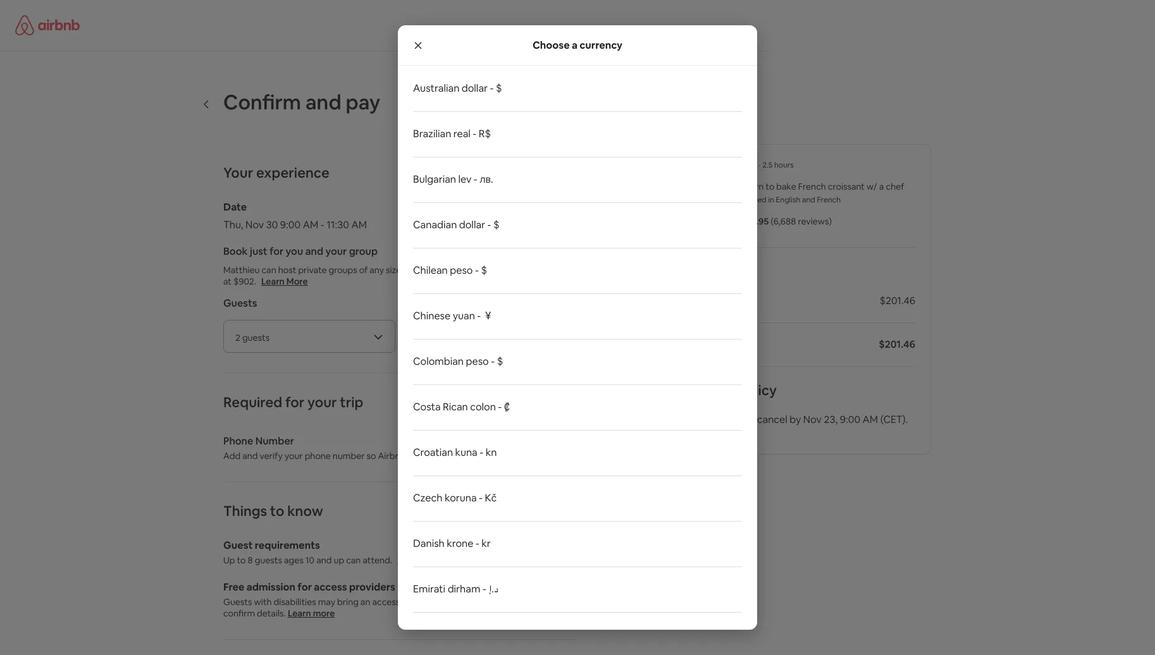 Task type: describe. For each thing, give the bounding box(es) containing it.
a for choose a currency
[[572, 38, 578, 52]]

cancellation policy
[[653, 382, 777, 399]]

9:00 inside the get a full refund if you cancel by nov 23, 9:00 am (cet). learn more
[[840, 413, 861, 427]]

learn more
[[261, 276, 308, 287]]

₡
[[504, 401, 510, 414]]

2
[[698, 294, 703, 308]]

any
[[370, 265, 384, 276]]

лв.
[[480, 173, 493, 186]]

may
[[318, 597, 335, 608]]

number
[[333, 451, 365, 462]]

groups
[[329, 265, 357, 276]]

hours
[[774, 160, 794, 170]]

host
[[278, 265, 296, 276]]

- for chilean peso - $
[[475, 264, 479, 277]]

to inside learn to bake french croissant w/ a chef hosted in english and french
[[766, 181, 775, 192]]

- for czech koruna - kč
[[479, 492, 483, 505]]

add
[[223, 451, 241, 462]]

adults
[[705, 294, 734, 308]]

providers
[[349, 581, 395, 594]]

$ for chilean peso - $
[[481, 264, 487, 277]]

1 horizontal spatial am
[[351, 218, 367, 232]]

phone
[[223, 435, 253, 448]]

confirm
[[223, 608, 255, 620]]

guest
[[223, 539, 253, 552]]

bake
[[777, 181, 797, 192]]

and left pay
[[306, 89, 341, 115]]

if
[[730, 413, 736, 427]]

of inside the matthieu can host private groups of any size, up to 12 guests. private group rates start at $902.
[[359, 265, 368, 276]]

costa
[[413, 401, 441, 414]]

more inside guest requirements up to 8 guests ages 10 and up can attend. learn more
[[423, 555, 445, 566]]

to left know
[[270, 502, 284, 520]]

learn more link for free admission for access providers
[[288, 608, 335, 620]]

kuna
[[455, 446, 478, 459]]

learn for learn more
[[261, 276, 285, 287]]

bring
[[337, 597, 359, 608]]

peso for chilean
[[450, 264, 473, 277]]

matthieu can host private groups of any size, up to 12 guests. private group rates start at $902.
[[223, 265, 571, 287]]

nov inside the get a full refund if you cancel by nov 23, 9:00 am (cet). learn more
[[804, 413, 822, 427]]

for for admission
[[298, 581, 312, 594]]

requirements
[[255, 539, 320, 552]]

details.
[[257, 608, 286, 620]]

size,
[[386, 265, 403, 276]]

list box containing australian dollar - $
[[398, 66, 757, 656]]

hosted
[[741, 195, 767, 205]]

at
[[223, 276, 232, 287]]

- inside date thu, nov 30 9:00 am - 11:30 am
[[321, 218, 324, 232]]

and inside guest requirements up to 8 guests ages 10 and up can attend. learn more
[[316, 555, 332, 566]]

- left ₡
[[498, 401, 502, 414]]

bulgarian
[[413, 173, 456, 186]]

your
[[223, 164, 253, 182]]

guests for guests with disabilities may bring an access provider free of charge. message host to confirm details.
[[223, 597, 252, 608]]

with
[[254, 597, 272, 608]]

guests
[[255, 555, 282, 566]]

and inside phone number add and verify your phone number so airbnb can send you trip updates
[[242, 451, 258, 462]]

total
[[653, 338, 676, 351]]

ages
[[284, 555, 304, 566]]

0 vertical spatial group
[[349, 245, 378, 258]]

6,688
[[774, 216, 796, 227]]

private
[[298, 265, 327, 276]]

learn for learn more
[[288, 608, 311, 620]]

message
[[500, 597, 536, 608]]

confirm
[[223, 89, 301, 115]]

brazilian real - r$
[[413, 127, 491, 141]]

chinese
[[413, 309, 451, 323]]

brazilian
[[413, 127, 451, 141]]

(
[[771, 216, 774, 227]]

things to know
[[223, 502, 323, 520]]

you inside the get a full refund if you cancel by nov 23, 9:00 am (cet). learn more
[[738, 413, 755, 427]]

free
[[223, 581, 245, 594]]

up
[[223, 555, 235, 566]]

choose a currency
[[533, 38, 623, 52]]

an
[[361, 597, 370, 608]]

access inside guests with disabilities may bring an access provider free of charge. message host to confirm details.
[[372, 597, 400, 608]]

to inside the matthieu can host private groups of any size, up to 12 guests. private group rates start at $902.
[[418, 265, 427, 276]]

colombian
[[413, 355, 464, 368]]

can for requirements
[[346, 555, 361, 566]]

2.5
[[763, 160, 773, 170]]

of inside guests with disabilities may bring an access provider free of charge. message host to confirm details.
[[457, 597, 466, 608]]

learn inside the get a full refund if you cancel by nov 23, 9:00 am (cet). learn more
[[653, 426, 679, 439]]

host
[[538, 597, 557, 608]]

)
[[829, 216, 832, 227]]

4.95 ( 6,688 reviews )
[[751, 216, 832, 227]]

0 horizontal spatial access
[[314, 581, 347, 594]]

trip inside phone number add and verify your phone number so airbnb can send you trip updates
[[463, 451, 477, 462]]

can for number
[[408, 451, 422, 462]]

croatian kuna - kn
[[413, 446, 497, 459]]

$902.
[[234, 276, 256, 287]]

1 vertical spatial french
[[817, 195, 841, 205]]

guests.
[[439, 265, 469, 276]]

nov inside date thu, nov 30 9:00 am - 11:30 am
[[246, 218, 264, 232]]

paris · 2.5 hours
[[741, 160, 794, 170]]

chinese yuan - ￥
[[413, 309, 493, 323]]

(usd) button
[[679, 338, 706, 351]]

chef
[[886, 181, 905, 192]]

can inside the matthieu can host private groups of any size, up to 12 guests. private group rates start at $902.
[[262, 265, 276, 276]]

reviews
[[798, 216, 829, 227]]

koruna
[[445, 492, 477, 505]]

colon
[[470, 401, 496, 414]]

am inside the get a full refund if you cancel by nov 23, 9:00 am (cet). learn more
[[863, 413, 878, 427]]

￥
[[483, 309, 493, 323]]

attend.
[[363, 555, 392, 566]]

admission
[[247, 581, 296, 594]]

real
[[454, 127, 471, 141]]

0 vertical spatial learn more link
[[653, 426, 707, 439]]

dirham
[[448, 583, 481, 596]]

pay
[[346, 89, 380, 115]]



Task type: vqa. For each thing, say whether or not it's contained in the screenshot.
night within BEND, OREGON 98 MILES AWAY NOV 2 – 7 $148 NIGHT
no



Task type: locate. For each thing, give the bounding box(es) containing it.
send
[[424, 451, 444, 462]]

0 horizontal spatial of
[[359, 265, 368, 276]]

2 horizontal spatial a
[[879, 181, 884, 192]]

- up r$
[[490, 81, 494, 95]]

guest requirements up to 8 guests ages 10 and up can attend. learn more
[[223, 539, 445, 566]]

chilean peso - $
[[413, 264, 487, 277]]

to left 12
[[418, 265, 427, 276]]

- right "guests."
[[475, 264, 479, 277]]

learn more
[[288, 608, 335, 620]]

1 vertical spatial guests
[[223, 597, 252, 608]]

1 vertical spatial group
[[501, 265, 525, 276]]

1 horizontal spatial nov
[[804, 413, 822, 427]]

1 vertical spatial up
[[334, 555, 344, 566]]

1 horizontal spatial of
[[457, 597, 466, 608]]

choose a currency dialog
[[398, 25, 757, 656]]

- for brazilian real - r$
[[473, 127, 477, 141]]

get
[[653, 413, 670, 427]]

1 vertical spatial a
[[879, 181, 884, 192]]

costa rican colon - ₡
[[413, 401, 510, 414]]

verify
[[260, 451, 283, 462]]

1 vertical spatial you
[[738, 413, 755, 427]]

- left ﺩ.ﺇ
[[483, 583, 487, 596]]

and
[[306, 89, 341, 115], [802, 195, 816, 205], [305, 245, 323, 258], [242, 451, 258, 462], [316, 555, 332, 566]]

dollar for canadian
[[459, 218, 485, 232]]

a left full
[[673, 413, 678, 427]]

0 vertical spatial nov
[[246, 218, 264, 232]]

2 vertical spatial for
[[298, 581, 312, 594]]

am left "(cet)."
[[863, 413, 878, 427]]

for for just
[[270, 245, 284, 258]]

guests inside guests with disabilities may bring an access provider free of charge. message host to confirm details.
[[223, 597, 252, 608]]

0 vertical spatial more
[[681, 426, 707, 439]]

guests down free
[[223, 597, 252, 608]]

-
[[490, 81, 494, 95], [473, 127, 477, 141], [474, 173, 478, 186], [321, 218, 324, 232], [488, 218, 491, 232], [475, 264, 479, 277], [477, 309, 481, 323], [491, 355, 495, 368], [498, 401, 502, 414], [480, 446, 484, 459], [479, 492, 483, 505], [476, 537, 480, 551], [483, 583, 487, 596], [436, 628, 440, 642]]

2 vertical spatial you
[[446, 451, 461, 462]]

can left send
[[408, 451, 422, 462]]

2 horizontal spatial can
[[408, 451, 422, 462]]

krone
[[447, 537, 474, 551]]

2 vertical spatial learn more link
[[288, 608, 335, 620]]

your for group
[[326, 245, 347, 258]]

guests for guests
[[223, 297, 257, 310]]

learn inside learn to bake french croissant w/ a chef hosted in english and french
[[741, 181, 764, 192]]

can left attend.
[[346, 555, 361, 566]]

policy
[[738, 382, 777, 399]]

- left ￥ at left
[[477, 309, 481, 323]]

1 vertical spatial dollar
[[459, 218, 485, 232]]

- for australian dollar - $
[[490, 81, 494, 95]]

0 vertical spatial peso
[[450, 264, 473, 277]]

$201.46
[[880, 294, 916, 308], [879, 338, 916, 351]]

charge.
[[467, 597, 498, 608]]

emirati dirham - ﺩ.ﺇ
[[413, 583, 498, 596]]

kr
[[482, 537, 491, 551]]

guests
[[223, 297, 257, 310], [223, 597, 252, 608]]

8
[[248, 555, 253, 566]]

learn left full
[[653, 426, 679, 439]]

a right choose
[[572, 38, 578, 52]]

(cet).
[[881, 413, 908, 427]]

1 horizontal spatial trip
[[463, 451, 477, 462]]

euro
[[413, 628, 434, 642]]

get a full refund if you cancel by nov 23, 9:00 am (cet). learn more
[[653, 413, 908, 439]]

9:00 inside date thu, nov 30 9:00 am - 11:30 am
[[280, 218, 301, 232]]

to up in
[[766, 181, 775, 192]]

2 horizontal spatial learn more link
[[653, 426, 707, 439]]

bulgarian lev - лв.
[[413, 173, 493, 186]]

0 horizontal spatial am
[[303, 218, 318, 232]]

0 vertical spatial access
[[314, 581, 347, 594]]

0 vertical spatial french
[[798, 181, 826, 192]]

lev
[[458, 173, 472, 186]]

can inside guest requirements up to 8 guests ages 10 and up can attend. learn more
[[346, 555, 361, 566]]

$100.73
[[653, 294, 688, 308]]

- left kč
[[479, 492, 483, 505]]

guests down $902.
[[223, 297, 257, 310]]

and right english
[[802, 195, 816, 205]]

9:00 right 30
[[280, 218, 301, 232]]

phone number add and verify your phone number so airbnb can send you trip updates
[[223, 435, 512, 462]]

- up private
[[488, 218, 491, 232]]

1 horizontal spatial a
[[673, 413, 678, 427]]

0 horizontal spatial can
[[262, 265, 276, 276]]

- for danish krone - kr
[[476, 537, 480, 551]]

0 vertical spatial of
[[359, 265, 368, 276]]

0 vertical spatial a
[[572, 38, 578, 52]]

you right send
[[446, 451, 461, 462]]

and right 'add'
[[242, 451, 258, 462]]

1 vertical spatial nov
[[804, 413, 822, 427]]

start
[[549, 265, 569, 276]]

french up ")"
[[817, 195, 841, 205]]

0 vertical spatial you
[[286, 245, 303, 258]]

can left host
[[262, 265, 276, 276]]

trip
[[340, 394, 363, 411], [463, 451, 477, 462]]

€
[[442, 628, 448, 642]]

your experience
[[223, 164, 330, 182]]

learn down free admission for access providers on the left of page
[[288, 608, 311, 620]]

- for croatian kuna - kn
[[480, 446, 484, 459]]

paris
[[741, 160, 758, 170]]

0 horizontal spatial up
[[334, 555, 344, 566]]

1 vertical spatial your
[[308, 394, 337, 411]]

danish
[[413, 537, 445, 551]]

- left kr
[[476, 537, 480, 551]]

things
[[223, 502, 267, 520]]

x
[[690, 294, 695, 308]]

french right bake
[[798, 181, 826, 192]]

2 vertical spatial your
[[285, 451, 303, 462]]

czech koruna - kč
[[413, 492, 497, 505]]

of down dirham
[[457, 597, 466, 608]]

up
[[405, 265, 416, 276], [334, 555, 344, 566]]

learn left more
[[261, 276, 285, 287]]

for right required
[[285, 394, 305, 411]]

emirati
[[413, 583, 446, 596]]

learn more link down danish
[[397, 555, 445, 566]]

1 horizontal spatial learn more link
[[397, 555, 445, 566]]

refund
[[697, 413, 728, 427]]

more
[[681, 426, 707, 439], [423, 555, 445, 566], [313, 608, 335, 620]]

1 vertical spatial for
[[285, 394, 305, 411]]

date
[[223, 201, 247, 214]]

r$
[[479, 127, 491, 141]]

a for get a full refund if you cancel by nov 23, 9:00 am (cet). learn more
[[673, 413, 678, 427]]

0 horizontal spatial group
[[349, 245, 378, 258]]

learn more link
[[653, 426, 707, 439], [397, 555, 445, 566], [288, 608, 335, 620]]

2 vertical spatial more
[[313, 608, 335, 620]]

your inside phone number add and verify your phone number so airbnb can send you trip updates
[[285, 451, 303, 462]]

2 vertical spatial can
[[346, 555, 361, 566]]

private
[[471, 265, 499, 276]]

cancellation
[[653, 382, 735, 399]]

2 horizontal spatial you
[[738, 413, 755, 427]]

0 horizontal spatial a
[[572, 38, 578, 52]]

1 vertical spatial peso
[[466, 355, 489, 368]]

0 vertical spatial up
[[405, 265, 416, 276]]

dollar right australian
[[462, 81, 488, 95]]

1 vertical spatial access
[[372, 597, 400, 608]]

rican
[[443, 401, 468, 414]]

learn down danish
[[397, 555, 421, 566]]

0 horizontal spatial 9:00
[[280, 218, 301, 232]]

back image
[[202, 99, 212, 109]]

learn to bake french croissant w/ a chef hosted in english and french
[[741, 181, 905, 205]]

- down ￥ at left
[[491, 355, 495, 368]]

more inside the get a full refund if you cancel by nov 23, 9:00 am (cet). learn more
[[681, 426, 707, 439]]

1 vertical spatial learn more link
[[397, 555, 445, 566]]

- right lev
[[474, 173, 478, 186]]

your up groups
[[326, 245, 347, 258]]

1 horizontal spatial up
[[405, 265, 416, 276]]

and inside learn to bake french croissant w/ a chef hosted in english and french
[[802, 195, 816, 205]]

4.95
[[751, 216, 769, 227]]

0 horizontal spatial trip
[[340, 394, 363, 411]]

- for chinese yuan - ￥
[[477, 309, 481, 323]]

trip up phone number add and verify your phone number so airbnb can send you trip updates
[[340, 394, 363, 411]]

0 horizontal spatial learn more link
[[288, 608, 335, 620]]

2 horizontal spatial more
[[681, 426, 707, 439]]

free
[[438, 597, 455, 608]]

book just for you and your group
[[223, 245, 378, 258]]

w/
[[867, 181, 878, 192]]

- for colombian peso - $
[[491, 355, 495, 368]]

a right w/
[[879, 181, 884, 192]]

- left €
[[436, 628, 440, 642]]

australian dollar - $
[[413, 81, 502, 95]]

up right 10
[[334, 555, 344, 566]]

0 vertical spatial can
[[262, 265, 276, 276]]

1 horizontal spatial access
[[372, 597, 400, 608]]

can inside phone number add and verify your phone number so airbnb can send you trip updates
[[408, 451, 422, 462]]

30
[[266, 218, 278, 232]]

- for emirati dirham - ﺩ.ﺇ
[[483, 583, 487, 596]]

0 vertical spatial your
[[326, 245, 347, 258]]

1 vertical spatial trip
[[463, 451, 477, 462]]

and right 10
[[316, 555, 332, 566]]

2 vertical spatial a
[[673, 413, 678, 427]]

a inside dialog
[[572, 38, 578, 52]]

a inside learn to bake french croissant w/ a chef hosted in english and french
[[879, 181, 884, 192]]

learn more link for guest requirements
[[397, 555, 445, 566]]

phone
[[305, 451, 331, 462]]

23,
[[824, 413, 838, 427]]

$ for colombian peso - $
[[497, 355, 503, 368]]

guests with disabilities may bring an access provider free of charge. message host to confirm details.
[[223, 597, 570, 620]]

1 horizontal spatial more
[[423, 555, 445, 566]]

required for your trip
[[223, 394, 363, 411]]

12
[[429, 265, 437, 276]]

0 vertical spatial guests
[[223, 297, 257, 310]]

your up 'phone'
[[308, 394, 337, 411]]

1 horizontal spatial can
[[346, 555, 361, 566]]

group up any
[[349, 245, 378, 258]]

nov right 'by'
[[804, 413, 822, 427]]

free admission for access providers
[[223, 581, 395, 594]]

to
[[766, 181, 775, 192], [418, 265, 427, 276], [270, 502, 284, 520], [237, 555, 246, 566], [559, 597, 568, 608]]

0 horizontal spatial nov
[[246, 218, 264, 232]]

9:00 right 23,
[[840, 413, 861, 427]]

- left r$
[[473, 127, 477, 141]]

1 vertical spatial can
[[408, 451, 422, 462]]

0 vertical spatial trip
[[340, 394, 363, 411]]

trip left kn
[[463, 451, 477, 462]]

you up host
[[286, 245, 303, 258]]

am left 11:30
[[303, 218, 318, 232]]

0 vertical spatial dollar
[[462, 81, 488, 95]]

matthieu
[[223, 265, 260, 276]]

currency
[[580, 38, 623, 52]]

learn for learn to bake french croissant w/ a chef hosted in english and french
[[741, 181, 764, 192]]

1 horizontal spatial 9:00
[[840, 413, 861, 427]]

group inside the matthieu can host private groups of any size, up to 12 guests. private group rates start at $902.
[[501, 265, 525, 276]]

0 vertical spatial $201.46
[[880, 294, 916, 308]]

of
[[359, 265, 368, 276], [457, 597, 466, 608]]

you right if
[[738, 413, 755, 427]]

list box
[[398, 66, 757, 656]]

$ for canadian dollar - $
[[494, 218, 500, 232]]

$
[[496, 81, 502, 95], [494, 218, 500, 232], [481, 264, 487, 277], [497, 355, 503, 368]]

euro - €
[[413, 628, 448, 642]]

learn more link down free admission for access providers on the left of page
[[288, 608, 335, 620]]

nov left 30
[[246, 218, 264, 232]]

dollar for australian
[[462, 81, 488, 95]]

french
[[798, 181, 826, 192], [817, 195, 841, 205]]

- for canadian dollar - $
[[488, 218, 491, 232]]

0 horizontal spatial more
[[313, 608, 335, 620]]

0 vertical spatial 9:00
[[280, 218, 301, 232]]

australian
[[413, 81, 460, 95]]

0 vertical spatial for
[[270, 245, 284, 258]]

your for phone
[[285, 451, 303, 462]]

1 vertical spatial 9:00
[[840, 413, 861, 427]]

up right size,
[[405, 265, 416, 276]]

choose
[[533, 38, 570, 52]]

0 horizontal spatial you
[[286, 245, 303, 258]]

up inside guest requirements up to 8 guests ages 10 and up can attend. learn more
[[334, 555, 344, 566]]

1 vertical spatial of
[[457, 597, 466, 608]]

your right verify
[[285, 451, 303, 462]]

·
[[759, 160, 761, 170]]

1 horizontal spatial group
[[501, 265, 525, 276]]

9:00
[[280, 218, 301, 232], [840, 413, 861, 427]]

for right just
[[270, 245, 284, 258]]

peso right 12
[[450, 264, 473, 277]]

a inside the get a full refund if you cancel by nov 23, 9:00 am (cet). learn more
[[673, 413, 678, 427]]

access up may
[[314, 581, 347, 594]]

1 horizontal spatial you
[[446, 451, 461, 462]]

2 horizontal spatial am
[[863, 413, 878, 427]]

peso for colombian
[[466, 355, 489, 368]]

more down danish
[[423, 555, 445, 566]]

$ for australian dollar - $
[[496, 81, 502, 95]]

and up private
[[305, 245, 323, 258]]

to inside guest requirements up to 8 guests ages 10 and up can attend. learn more
[[237, 555, 246, 566]]

more right the get
[[681, 426, 707, 439]]

learn up hosted
[[741, 181, 764, 192]]

airbnb
[[378, 451, 406, 462]]

peso right colombian in the left of the page
[[466, 355, 489, 368]]

confirm and pay
[[223, 89, 380, 115]]

of left any
[[359, 265, 368, 276]]

2 guests from the top
[[223, 597, 252, 608]]

you inside phone number add and verify your phone number so airbnb can send you trip updates
[[446, 451, 461, 462]]

1 guests from the top
[[223, 297, 257, 310]]

canadian dollar - $
[[413, 218, 500, 232]]

dollar right canadian
[[459, 218, 485, 232]]

cancel
[[757, 413, 788, 427]]

czech
[[413, 492, 443, 505]]

in
[[768, 195, 775, 205]]

for up disabilities
[[298, 581, 312, 594]]

know
[[287, 502, 323, 520]]

- left 11:30
[[321, 218, 324, 232]]

updates
[[479, 451, 512, 462]]

to inside guests with disabilities may bring an access provider free of charge. message host to confirm details.
[[559, 597, 568, 608]]

group left rates
[[501, 265, 525, 276]]

learn more link down cancellation
[[653, 426, 707, 439]]

- for bulgarian lev - лв.
[[474, 173, 478, 186]]

am right 11:30
[[351, 218, 367, 232]]

1 vertical spatial $201.46
[[879, 338, 916, 351]]

- left kn
[[480, 446, 484, 459]]

1 vertical spatial more
[[423, 555, 445, 566]]

up inside the matthieu can host private groups of any size, up to 12 guests. private group rates start at $902.
[[405, 265, 416, 276]]

so
[[367, 451, 376, 462]]

more left bring
[[313, 608, 335, 620]]

group
[[349, 245, 378, 258], [501, 265, 525, 276]]

to right host
[[559, 597, 568, 608]]

access down providers
[[372, 597, 400, 608]]

learn inside guest requirements up to 8 guests ages 10 and up can attend. learn more
[[397, 555, 421, 566]]

croissant
[[828, 181, 865, 192]]

to left 8 in the bottom of the page
[[237, 555, 246, 566]]



